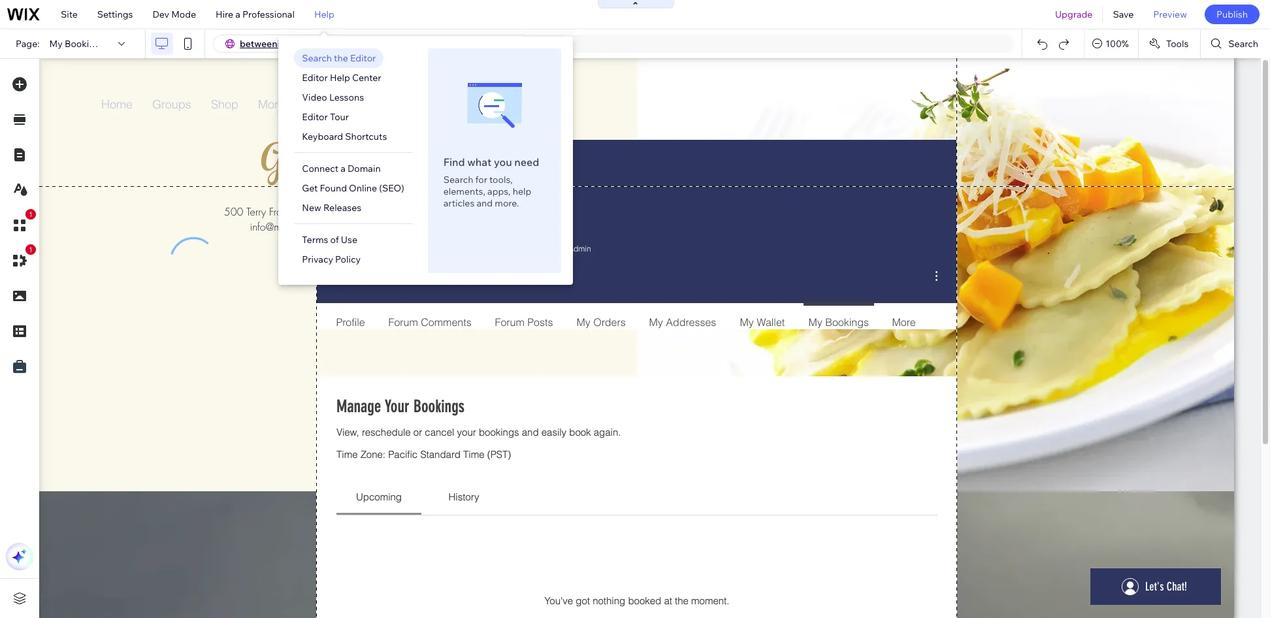 Task type: describe. For each thing, give the bounding box(es) containing it.
search inside find what you need search for tools, elements, apps, help articles and more.
[[444, 174, 473, 186]]

find
[[444, 156, 465, 169]]

new
[[302, 202, 321, 214]]

(seo)
[[379, 182, 404, 194]]

site
[[61, 8, 78, 20]]

tools
[[1166, 38, 1189, 50]]

my bookings
[[49, 38, 105, 50]]

publish button
[[1205, 5, 1260, 24]]

upgrade
[[1055, 8, 1093, 20]]

tools,
[[489, 174, 513, 186]]

search button
[[1201, 29, 1270, 58]]

center
[[352, 72, 381, 84]]

mode
[[171, 8, 196, 20]]

search for search the editor
[[302, 52, 332, 64]]

shortcuts
[[345, 131, 387, 142]]

dev
[[153, 8, 169, 20]]

policy
[[335, 254, 361, 265]]

what
[[467, 156, 492, 169]]

1 for second 1 button
[[29, 246, 33, 254]]

1 1 button from the top
[[6, 209, 36, 239]]

1 vertical spatial connect
[[302, 163, 339, 174]]

search for search
[[1229, 38, 1258, 50]]

save button
[[1103, 0, 1144, 29]]

get found online (seo)
[[302, 182, 404, 194]]

elements,
[[444, 186, 485, 197]]

available.
[[362, 39, 400, 49]]

connect a domain
[[302, 163, 381, 174]]

for
[[475, 174, 487, 186]]

terms
[[302, 234, 328, 246]]

video lessons
[[302, 91, 364, 103]]

0 vertical spatial help
[[314, 8, 334, 20]]

settings
[[97, 8, 133, 20]]

1 horizontal spatial domain
[[465, 38, 498, 50]]

need
[[514, 156, 539, 169]]

0 vertical spatial editor
[[350, 52, 376, 64]]

editor tour
[[302, 111, 349, 123]]

save
[[1113, 8, 1134, 20]]

keyboard
[[302, 131, 343, 142]]

hire
[[216, 8, 233, 20]]

find what you need search for tools, elements, apps, help articles and more.
[[444, 156, 539, 209]]

your
[[444, 38, 463, 50]]

use
[[341, 234, 357, 246]]

tools button
[[1139, 29, 1201, 58]]

1 vertical spatial domain
[[348, 163, 381, 174]]

preview button
[[1144, 0, 1197, 29]]

the
[[334, 52, 348, 64]]

bookings
[[65, 38, 105, 50]]



Task type: locate. For each thing, give the bounding box(es) containing it.
keyboard shortcuts
[[302, 131, 387, 142]]

1 vertical spatial 1 button
[[6, 244, 36, 274]]

get
[[302, 182, 318, 194]]

1 horizontal spatial a
[[341, 163, 346, 174]]

a for professional
[[235, 8, 240, 20]]

releases
[[323, 202, 361, 214]]

terms of use
[[302, 234, 357, 246]]

0 horizontal spatial domain
[[348, 163, 381, 174]]

publish
[[1217, 8, 1248, 20]]

1 button
[[6, 209, 36, 239], [6, 244, 36, 274]]

0 horizontal spatial connect
[[302, 163, 339, 174]]

betweenimagination.com
[[240, 38, 349, 50]]

search down publish button
[[1229, 38, 1258, 50]]

my
[[49, 38, 63, 50]]

editor for help
[[302, 72, 328, 84]]

2 1 button from the top
[[6, 244, 36, 274]]

help down search the editor
[[330, 72, 350, 84]]

apps,
[[487, 186, 511, 197]]

editor
[[350, 52, 376, 64], [302, 72, 328, 84], [302, 111, 328, 123]]

articles
[[444, 197, 475, 209]]

domain right your
[[465, 38, 498, 50]]

2 horizontal spatial search
[[1229, 38, 1258, 50]]

editor down video
[[302, 111, 328, 123]]

professional
[[242, 8, 295, 20]]

help up the betweenimagination.com
[[314, 8, 334, 20]]

search left the
[[302, 52, 332, 64]]

connect
[[405, 38, 442, 50], [302, 163, 339, 174]]

1 vertical spatial editor
[[302, 72, 328, 84]]

help
[[314, 8, 334, 20], [330, 72, 350, 84]]

2 1 from the top
[[29, 246, 33, 254]]

dev mode
[[153, 8, 196, 20]]

privacy
[[302, 254, 333, 265]]

privacy policy
[[302, 254, 361, 265]]

online
[[349, 182, 377, 194]]

lessons
[[329, 91, 364, 103]]

help
[[513, 186, 531, 197]]

domain
[[465, 38, 498, 50], [348, 163, 381, 174]]

0 vertical spatial search
[[1229, 38, 1258, 50]]

100% button
[[1085, 29, 1138, 58]]

more.
[[495, 197, 519, 209]]

new releases
[[302, 202, 361, 214]]

search
[[1229, 38, 1258, 50], [302, 52, 332, 64], [444, 174, 473, 186]]

1 horizontal spatial search
[[444, 174, 473, 186]]

editor help center
[[302, 72, 381, 84]]

is
[[352, 39, 359, 49]]

you
[[494, 156, 512, 169]]

2 vertical spatial search
[[444, 174, 473, 186]]

tour
[[330, 111, 349, 123]]

1
[[29, 210, 33, 218], [29, 246, 33, 254]]

0 horizontal spatial a
[[235, 8, 240, 20]]

search down 'find'
[[444, 174, 473, 186]]

search inside button
[[1229, 38, 1258, 50]]

hire a professional
[[216, 8, 295, 20]]

1 vertical spatial 1
[[29, 246, 33, 254]]

1 vertical spatial help
[[330, 72, 350, 84]]

video
[[302, 91, 327, 103]]

0 vertical spatial 1
[[29, 210, 33, 218]]

1 vertical spatial a
[[341, 163, 346, 174]]

connect up get
[[302, 163, 339, 174]]

100%
[[1106, 38, 1129, 50]]

and
[[477, 197, 493, 209]]

0 horizontal spatial search
[[302, 52, 332, 64]]

is available. connect your domain
[[352, 38, 498, 50]]

editor for tour
[[302, 111, 328, 123]]

0 vertical spatial domain
[[465, 38, 498, 50]]

a up found
[[341, 163, 346, 174]]

1 vertical spatial search
[[302, 52, 332, 64]]

2 vertical spatial editor
[[302, 111, 328, 123]]

a for domain
[[341, 163, 346, 174]]

domain up online
[[348, 163, 381, 174]]

0 vertical spatial connect
[[405, 38, 442, 50]]

search the editor
[[302, 52, 376, 64]]

preview
[[1153, 8, 1187, 20]]

editor up video
[[302, 72, 328, 84]]

of
[[330, 234, 339, 246]]

editor down is
[[350, 52, 376, 64]]

found
[[320, 182, 347, 194]]

0 vertical spatial 1 button
[[6, 209, 36, 239]]

1 horizontal spatial connect
[[405, 38, 442, 50]]

1 for 1st 1 button
[[29, 210, 33, 218]]

a
[[235, 8, 240, 20], [341, 163, 346, 174]]

0 vertical spatial a
[[235, 8, 240, 20]]

connect left your
[[405, 38, 442, 50]]

1 1 from the top
[[29, 210, 33, 218]]

a right hire
[[235, 8, 240, 20]]



Task type: vqa. For each thing, say whether or not it's contained in the screenshot.
Find
yes



